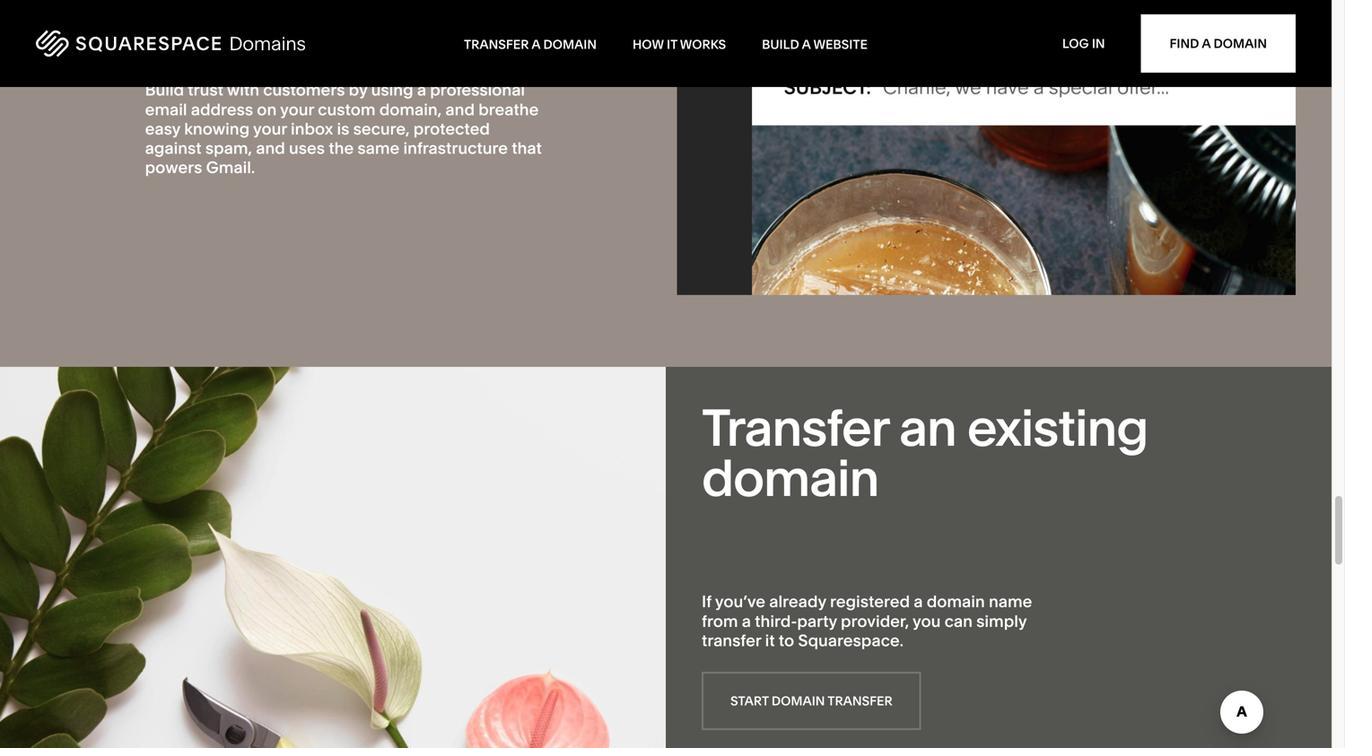 Task type: vqa. For each thing, say whether or not it's contained in the screenshot.
"If you've already registered a domain name from a third-party provider, you can simply transfer it to Squarespace." on the bottom of page
yes



Task type: locate. For each thing, give the bounding box(es) containing it.
0 horizontal spatial build
[[145, 80, 184, 100]]

squarespace logo image
[[36, 30, 305, 57]]

that
[[512, 138, 542, 158]]

it right how
[[667, 37, 678, 52]]

build for build a website
[[762, 37, 800, 52]]

your
[[280, 99, 314, 119], [253, 119, 287, 139]]

it
[[667, 37, 678, 52], [765, 631, 775, 651]]

how it works
[[633, 37, 726, 52]]

to
[[779, 631, 795, 651]]

can
[[945, 612, 973, 631]]

build left the website
[[762, 37, 800, 52]]

0 horizontal spatial transfer
[[702, 631, 762, 651]]

using
[[371, 80, 414, 100]]

from
[[702, 612, 739, 631]]

0 vertical spatial transfer
[[464, 37, 529, 52]]

transfer inside 'if you've already registered a domain name from a third-party provider, you can simply transfer it to squarespace.'
[[702, 631, 762, 651]]

an
[[900, 397, 957, 459]]

transfer down squarespace.
[[828, 694, 893, 709]]

you've
[[715, 592, 766, 612]]

domain inside 'if you've already registered a domain name from a third-party provider, you can simply transfer it to squarespace.'
[[927, 592, 986, 612]]

easy
[[145, 119, 180, 139]]

how it works link
[[633, 37, 726, 52]]

a left the website
[[802, 37, 811, 52]]

1 horizontal spatial build
[[762, 37, 800, 52]]

1 horizontal spatial it
[[765, 631, 775, 651]]

and
[[446, 99, 475, 119], [256, 138, 285, 158]]

your left uses in the top of the page
[[253, 119, 287, 139]]

1 vertical spatial transfer
[[828, 694, 893, 709]]

transfer down you've at the bottom right of page
[[702, 631, 762, 651]]

log
[[1063, 36, 1090, 51]]

0 vertical spatial it
[[667, 37, 678, 52]]

in
[[1093, 36, 1106, 51]]

transfer a domain link
[[464, 37, 597, 52]]

breathe
[[479, 99, 539, 119]]

build
[[762, 37, 800, 52], [145, 80, 184, 100]]

start domain transfer
[[731, 694, 893, 709]]

transfer
[[702, 631, 762, 651], [828, 694, 893, 709]]

1 horizontal spatial transfer
[[702, 397, 889, 459]]

build inside build trust with customers by using a professional email address on your custom domain, and breathe easy knowing your inbox is secure, protected against spam, and uses the same infrastructure that powers gmail.
[[145, 80, 184, 100]]

a right using
[[417, 80, 427, 100]]

it inside 'if you've already registered a domain name from a third-party provider, you can simply transfer it to squarespace.'
[[765, 631, 775, 651]]

build up easy
[[145, 80, 184, 100]]

start domain transfer link
[[702, 672, 922, 731]]

same
[[358, 138, 400, 158]]

build a website
[[762, 37, 868, 52]]

start
[[731, 694, 769, 709]]

and left uses in the top of the page
[[256, 138, 285, 158]]

1 vertical spatial transfer
[[702, 397, 889, 459]]

0 horizontal spatial it
[[667, 37, 678, 52]]

and up infrastructure
[[446, 99, 475, 119]]

against
[[145, 138, 202, 158]]

find a domain
[[1170, 36, 1268, 51]]

0 horizontal spatial and
[[256, 138, 285, 158]]

party
[[798, 612, 838, 631]]

domain
[[1214, 36, 1268, 51], [544, 37, 597, 52], [702, 447, 879, 510], [927, 592, 986, 612], [772, 694, 826, 709]]

uses
[[289, 138, 325, 158]]

how
[[633, 37, 664, 52]]

by
[[349, 80, 368, 100]]

a
[[1203, 36, 1211, 51], [532, 37, 541, 52], [802, 37, 811, 52], [417, 80, 427, 100], [914, 592, 923, 612], [742, 612, 751, 631]]

it left to
[[765, 631, 775, 651]]

0 horizontal spatial transfer
[[464, 37, 529, 52]]

custom
[[318, 99, 376, 119]]

a up breathe
[[532, 37, 541, 52]]

address
[[191, 99, 253, 119]]

1 vertical spatial build
[[145, 80, 184, 100]]

name
[[989, 592, 1033, 612]]

secure,
[[353, 119, 410, 139]]

build for build trust with customers by using a professional email address on your custom domain, and breathe easy knowing your inbox is secure, protected against spam, and uses the same infrastructure that powers gmail.
[[145, 80, 184, 100]]

0 vertical spatial transfer
[[702, 631, 762, 651]]

third-
[[755, 612, 798, 631]]

1 horizontal spatial and
[[446, 99, 475, 119]]

transfer inside the "transfer an existing domain"
[[702, 397, 889, 459]]

0 vertical spatial build
[[762, 37, 800, 52]]

domain inside the "transfer an existing domain"
[[702, 447, 879, 510]]

transfer
[[464, 37, 529, 52], [702, 397, 889, 459]]

1 vertical spatial it
[[765, 631, 775, 651]]



Task type: describe. For each thing, give the bounding box(es) containing it.
spam,
[[205, 138, 252, 158]]

a left can
[[914, 592, 923, 612]]

the
[[329, 138, 354, 158]]

is
[[337, 119, 350, 139]]

if
[[702, 592, 712, 612]]

transfer for transfer an existing domain
[[702, 397, 889, 459]]

find
[[1170, 36, 1200, 51]]

if you've already registered a domain name from a third-party provider, you can simply transfer it to squarespace.
[[702, 592, 1033, 651]]

build a website link
[[762, 37, 868, 52]]

protected
[[414, 119, 490, 139]]

0 vertical spatial and
[[446, 99, 475, 119]]

provider,
[[841, 612, 910, 631]]

website
[[814, 37, 868, 52]]

trust
[[188, 80, 224, 100]]

knowing
[[184, 119, 250, 139]]

existing
[[968, 397, 1149, 459]]

1 vertical spatial and
[[256, 138, 285, 158]]

simply
[[977, 612, 1027, 631]]

1 horizontal spatial transfer
[[828, 694, 893, 709]]

email
[[145, 99, 187, 119]]

a inside build trust with customers by using a professional email address on your custom domain, and breathe easy knowing your inbox is secure, protected against spam, and uses the same infrastructure that powers gmail.
[[417, 80, 427, 100]]

registered
[[831, 592, 910, 612]]

works
[[680, 37, 726, 52]]

customers
[[263, 80, 345, 100]]

a right from
[[742, 612, 751, 631]]

transfer a domain
[[464, 37, 597, 52]]

squarespace logo link
[[36, 24, 464, 63]]

domain,
[[380, 99, 442, 119]]

on
[[257, 99, 277, 119]]

infrastructure
[[404, 138, 508, 158]]

your right on
[[280, 99, 314, 119]]

you
[[913, 612, 941, 631]]

squarespace.
[[799, 631, 904, 651]]

log in link
[[1063, 36, 1106, 51]]

transfer an existing domain
[[702, 397, 1149, 510]]

with
[[227, 80, 260, 100]]

already
[[770, 592, 827, 612]]

gmail.
[[206, 158, 255, 177]]

build trust with customers by using a professional email address on your custom domain, and breathe easy knowing your inbox is secure, protected against spam, and uses the same infrastructure that powers gmail.
[[145, 80, 542, 177]]

find a domain link
[[1142, 14, 1297, 73]]

powers
[[145, 158, 202, 177]]

transfer for transfer a domain
[[464, 37, 529, 52]]

inbox
[[291, 119, 333, 139]]

professional
[[430, 80, 525, 100]]

a right find on the right top of page
[[1203, 36, 1211, 51]]

log in
[[1063, 36, 1106, 51]]



